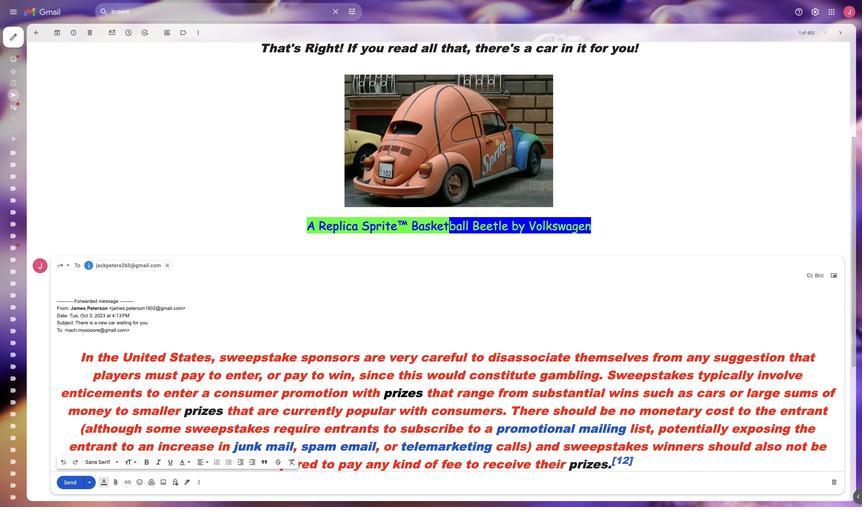 Task type: locate. For each thing, give the bounding box(es) containing it.
0 vertical spatial the
[[97, 349, 118, 365]]

pay down states,
[[181, 367, 204, 383]]

insert photo image
[[160, 479, 167, 486]]

from down constitute
[[498, 384, 528, 401]]

with inside that are currently popular with consumers. there should be no monetary cost to the entrant (although some sweepstakes require entrants to subscribe to a
[[398, 402, 427, 419]]

0 horizontal spatial any
[[365, 456, 388, 472]]

1 vertical spatial or
[[729, 384, 742, 401]]

for right the it
[[590, 39, 607, 56]]

spam email link
[[301, 438, 375, 455]]

sweepstakes
[[607, 367, 693, 383]]

0 horizontal spatial from
[[498, 384, 528, 401]]

to up promotion
[[311, 367, 324, 383]]

of left fee
[[424, 456, 437, 472]]

2 horizontal spatial pay
[[338, 456, 361, 472]]

are up "since"
[[363, 349, 385, 365]]

entrant down sums
[[780, 402, 827, 419]]

, down require
[[293, 438, 297, 455]]

sweepstake
[[219, 349, 296, 365]]

1 horizontal spatial entrant
[[780, 402, 827, 419]]

prizes link
[[384, 384, 422, 401]]

a inside ---------- forwarded message --------- from: james peterson <james.peterson1902@gmail.com> date: tue, oct 3, 2023 at 4:13 pm subject: there is a new car waiting for you to:  <rach.mooooore@gmail.com>
[[94, 320, 97, 326]]

undo ‪(⌘z)‬ image
[[60, 459, 67, 466]]

beetle
[[472, 217, 508, 234]]

19 - from the left
[[132, 298, 134, 304]]

1 vertical spatial there
[[510, 402, 548, 419]]

Search mail text field
[[111, 8, 327, 16]]

1 horizontal spatial from
[[652, 349, 682, 365]]

2 horizontal spatial prizes
[[569, 456, 608, 472]]

careful
[[421, 349, 467, 365]]

0 vertical spatial are
[[363, 349, 385, 365]]

promotional mailing
[[496, 420, 626, 437]]

18 - from the left
[[131, 298, 132, 304]]

0 horizontal spatial the
[[97, 349, 118, 365]]

0 vertical spatial entrant
[[780, 402, 827, 419]]

junk mail , spam email , or telemarketing
[[233, 438, 492, 455]]

there's
[[474, 39, 520, 56]]

involve
[[757, 367, 802, 383]]

that up involve
[[788, 349, 815, 365]]

0 vertical spatial prizes
[[384, 384, 422, 401]]

a right enter
[[201, 384, 209, 401]]

settings image
[[811, 7, 820, 16]]

jackpeters260@gmail.com
[[96, 262, 161, 268]]

2 , from the left
[[375, 438, 379, 455]]

0 horizontal spatial ,
[[293, 438, 297, 455]]

2 vertical spatial that
[[227, 402, 253, 419]]

1 vertical spatial that
[[426, 384, 453, 401]]

1 horizontal spatial you
[[360, 39, 383, 56]]

are down consumer
[[257, 402, 278, 419]]

2 horizontal spatial the
[[794, 420, 815, 437]]

that for such
[[426, 384, 453, 401]]

sweepstakes inside calls) and sweepstakes winners should also not be required to pay any kind of fee to receive their
[[563, 438, 648, 455]]

money
[[68, 402, 111, 419]]

receive
[[483, 456, 531, 472]]

there inside ---------- forwarded message --------- from: james peterson <james.peterson1902@gmail.com> date: tue, oct 3, 2023 at 4:13 pm subject: there is a new car waiting for you to:  <rach.mooooore@gmail.com>
[[76, 320, 88, 326]]

sweepstakes down mailing
[[563, 438, 648, 455]]

promotion
[[281, 384, 347, 401]]

currently
[[282, 402, 342, 419]]

car down at
[[109, 320, 115, 326]]

8 - from the left
[[68, 298, 70, 304]]

spam
[[301, 438, 336, 455]]

be up mailing
[[599, 402, 615, 419]]

a inside that are currently popular with consumers. there should be no monetary cost to the entrant (although some sweepstakes require entrants to subscribe to a
[[484, 420, 492, 437]]

1 vertical spatial in
[[218, 438, 229, 455]]

a right the is
[[94, 320, 97, 326]]

car inside ---------- forwarded message --------- from: james peterson <james.peterson1902@gmail.com> date: tue, oct 3, 2023 at 4:13 pm subject: there is a new car waiting for you to:  <rach.mooooore@gmail.com>
[[109, 320, 115, 326]]

any inside calls) and sweepstakes winners should also not be required to pay any kind of fee to receive their
[[365, 456, 388, 472]]

of inside that range from substantial wins such as cars or large sums of money to smaller
[[822, 384, 834, 401]]

peterson
[[87, 306, 108, 311]]

not
[[785, 438, 807, 455]]

1 vertical spatial of
[[822, 384, 834, 401]]

add to tasks image
[[141, 29, 149, 36]]

smaller
[[132, 402, 180, 419]]

0 vertical spatial sweepstakes
[[184, 420, 269, 437]]

1 vertical spatial car
[[109, 320, 115, 326]]

must
[[144, 367, 177, 383]]

0 horizontal spatial sweepstakes
[[184, 420, 269, 437]]

entrant up 'sans'
[[69, 438, 116, 455]]

move to inbox image
[[163, 29, 171, 36]]

2 horizontal spatial that
[[788, 349, 815, 365]]

0 vertical spatial that
[[788, 349, 815, 365]]

1 horizontal spatial be
[[811, 438, 826, 455]]

0 vertical spatial with
[[351, 384, 380, 401]]

list, potentially exposing the entrant to an increase in
[[69, 420, 815, 455]]

5 - from the left
[[63, 298, 65, 304]]

to down consumers.
[[467, 420, 480, 437]]

should down the substantial
[[552, 402, 595, 419]]

main menu image
[[9, 7, 18, 16]]

that's right! if you read all that, there's a car in it for you!
[[260, 39, 638, 56]]

from
[[652, 349, 682, 365], [498, 384, 528, 401]]

typically
[[697, 367, 753, 383]]

email
[[340, 438, 375, 455]]

you
[[360, 39, 383, 56], [140, 320, 148, 326]]

2 vertical spatial of
[[424, 456, 437, 472]]

0 horizontal spatial prizes
[[184, 402, 223, 419]]

of right sums
[[822, 384, 834, 401]]

should inside calls) and sweepstakes winners should also not be required to pay any kind of fee to receive their
[[708, 438, 750, 455]]

with up popular
[[351, 384, 380, 401]]

you down <james.peterson1902@gmail.com>
[[140, 320, 148, 326]]

0 horizontal spatial are
[[257, 402, 278, 419]]

with down prizes link
[[398, 402, 427, 419]]

0 vertical spatial there
[[76, 320, 88, 326]]

1 vertical spatial are
[[257, 402, 278, 419]]

for right waiting at the left bottom
[[133, 320, 139, 326]]

basket
[[411, 217, 449, 234]]

the
[[97, 349, 118, 365], [755, 402, 776, 419], [794, 420, 815, 437]]

redo ‪(⌘y)‬ image
[[72, 459, 79, 466]]

add attachment to drive 54532_1_800.jpeg image
[[526, 193, 533, 201]]

sums
[[784, 384, 818, 401]]

the up players
[[97, 349, 118, 365]]

1 horizontal spatial with
[[398, 402, 427, 419]]

for inside ---------- forwarded message --------- from: james peterson <james.peterson1902@gmail.com> date: tue, oct 3, 2023 at 4:13 pm subject: there is a new car waiting for you to:  <rach.mooooore@gmail.com>
[[133, 320, 139, 326]]

prizes down enter
[[184, 402, 223, 419]]

mail
[[265, 438, 293, 455]]

by
[[512, 217, 525, 234]]

sans serif option
[[84, 459, 114, 466]]

1 vertical spatial any
[[365, 456, 388, 472]]

0 horizontal spatial entrant
[[69, 438, 116, 455]]

2 vertical spatial or
[[383, 438, 396, 455]]

in
[[560, 39, 572, 56], [218, 438, 229, 455]]

or up kind
[[383, 438, 396, 455]]

2 vertical spatial the
[[794, 420, 815, 437]]

gmail image
[[24, 4, 64, 19]]

pay up promotion
[[283, 367, 307, 383]]

with
[[351, 384, 380, 401], [398, 402, 427, 419]]

you right if
[[360, 39, 383, 56]]

players
[[93, 367, 140, 383]]

0 vertical spatial for
[[590, 39, 607, 56]]

also
[[754, 438, 781, 455]]

1 , from the left
[[293, 438, 297, 455]]

list,
[[630, 420, 654, 437]]

that down would
[[426, 384, 453, 401]]

car left the it
[[535, 39, 557, 56]]

be right not at the right bottom
[[811, 438, 826, 455]]

0 horizontal spatial be
[[599, 402, 615, 419]]

, down entrants on the left bottom of page
[[375, 438, 379, 455]]

that
[[788, 349, 815, 365], [426, 384, 453, 401], [227, 402, 253, 419]]

1 vertical spatial sweepstakes
[[563, 438, 648, 455]]

1 vertical spatial the
[[755, 402, 776, 419]]

2 vertical spatial prizes
[[569, 456, 608, 472]]

a inside in the united states, sweepstake sponsors are very careful to disassociate themselves from any suggestion that players must pay to enter, or pay to win, since this would constitute gambling. sweepstakes typically involve enticements to enter a consumer promotion with
[[201, 384, 209, 401]]

very
[[389, 349, 417, 365]]

or inside in the united states, sweepstake sponsors are very careful to disassociate themselves from any suggestion that players must pay to enter, or pay to win, since this would constitute gambling. sweepstakes typically involve enticements to enter a consumer promotion with
[[266, 367, 280, 383]]

if
[[347, 39, 356, 56]]

any up typically
[[686, 349, 709, 365]]

that inside that are currently popular with consumers. there should be no monetary cost to the entrant (although some sweepstakes require entrants to subscribe to a
[[227, 402, 253, 419]]

1 horizontal spatial of
[[802, 30, 806, 35]]

to up exposing at the bottom
[[737, 402, 751, 419]]

1 vertical spatial with
[[398, 402, 427, 419]]

1 horizontal spatial should
[[708, 438, 750, 455]]

2 horizontal spatial or
[[729, 384, 742, 401]]

1 horizontal spatial ,
[[375, 438, 379, 455]]

from inside that range from substantial wins such as cars or large sums of money to smaller
[[498, 384, 528, 401]]

3,
[[89, 313, 93, 318]]

0 vertical spatial any
[[686, 349, 709, 365]]

any down junk mail , spam email , or telemarketing
[[365, 456, 388, 472]]

to:
[[57, 327, 63, 333]]

1 horizontal spatial there
[[510, 402, 548, 419]]

0 vertical spatial be
[[599, 402, 615, 419]]

0 vertical spatial in
[[560, 39, 572, 56]]

or
[[266, 367, 280, 383], [729, 384, 742, 401], [383, 438, 396, 455]]

monetary
[[639, 402, 701, 419]]

0 horizontal spatial you
[[140, 320, 148, 326]]

sweepstakes inside that are currently popular with consumers. there should be no monetary cost to the entrant (although some sweepstakes require entrants to subscribe to a
[[184, 420, 269, 437]]

to inside that range from substantial wins such as cars or large sums of money to smaller
[[115, 402, 128, 419]]

there down oct
[[76, 320, 88, 326]]

to down states,
[[208, 367, 221, 383]]

0 horizontal spatial car
[[109, 320, 115, 326]]

,
[[293, 438, 297, 455], [375, 438, 379, 455]]

cc
[[807, 272, 813, 279]]

0 horizontal spatial in
[[218, 438, 229, 455]]

0 horizontal spatial pay
[[181, 367, 204, 383]]

0 horizontal spatial of
[[424, 456, 437, 472]]

consumers.
[[431, 402, 506, 419]]

1 horizontal spatial sweepstakes
[[563, 438, 648, 455]]

<james.peterson1902@gmail.com>
[[109, 306, 185, 311]]

from up sweepstakes
[[652, 349, 682, 365]]

enticements
[[61, 384, 142, 401]]

subscribe
[[400, 420, 463, 437]]

2023
[[95, 313, 105, 318]]

such
[[643, 384, 673, 401]]

1 horizontal spatial are
[[363, 349, 385, 365]]

you!
[[611, 39, 638, 56]]

navigation
[[0, 24, 89, 507]]

1 vertical spatial you
[[140, 320, 148, 326]]

sweepstakes up junk
[[184, 420, 269, 437]]

prizes left [12]
[[569, 456, 608, 472]]

prizes
[[384, 384, 422, 401], [184, 402, 223, 419], [569, 456, 608, 472]]

large
[[746, 384, 780, 401]]

that inside that range from substantial wins such as cars or large sums of money to smaller
[[426, 384, 453, 401]]

0 horizontal spatial for
[[133, 320, 139, 326]]

or down sweepstake
[[266, 367, 280, 383]]

1 vertical spatial prizes
[[184, 402, 223, 419]]

1 vertical spatial for
[[133, 320, 139, 326]]

None search field
[[95, 3, 362, 21]]

be inside that are currently popular with consumers. there should be no monetary cost to the entrant (although some sweepstakes require entrants to subscribe to a
[[599, 402, 615, 419]]

snooze image
[[125, 29, 132, 36]]

sponsors
[[300, 349, 359, 365]]

attach files image
[[112, 479, 120, 486]]

in left junk
[[218, 438, 229, 455]]

0 horizontal spatial or
[[266, 367, 280, 383]]

prizes down this
[[384, 384, 422, 401]]

are inside that are currently popular with consumers. there should be no monetary cost to the entrant (although some sweepstakes require entrants to subscribe to a
[[257, 402, 278, 419]]

to down spam
[[321, 456, 334, 472]]

winners
[[652, 438, 704, 455]]

0 horizontal spatial with
[[351, 384, 380, 401]]

sweepstakes
[[184, 420, 269, 437], [563, 438, 648, 455]]

support image
[[795, 7, 804, 16]]

car
[[535, 39, 557, 56], [109, 320, 115, 326]]

0 vertical spatial or
[[266, 367, 280, 383]]

1 vertical spatial be
[[811, 438, 826, 455]]

an
[[137, 438, 153, 455]]

of right 1
[[802, 30, 806, 35]]

press delete to remove this chip element
[[164, 262, 171, 269]]

1 vertical spatial from
[[498, 384, 528, 401]]

1 - from the left
[[57, 298, 58, 304]]

1 horizontal spatial car
[[535, 39, 557, 56]]

0 vertical spatial from
[[652, 349, 682, 365]]

0 horizontal spatial there
[[76, 320, 88, 326]]

there up promotional
[[510, 402, 548, 419]]

pay inside calls) and sweepstakes winners should also not be required to pay any kind of fee to receive their
[[338, 456, 361, 472]]

453
[[807, 30, 815, 35]]

insert files using drive image
[[148, 479, 155, 486]]

serif
[[98, 459, 110, 466]]

0 horizontal spatial should
[[552, 402, 595, 419]]

consumer
[[213, 384, 277, 401]]

that for consumers.
[[227, 402, 253, 419]]

2 horizontal spatial of
[[822, 384, 834, 401]]

1 horizontal spatial the
[[755, 402, 776, 419]]

the up not at the right bottom
[[794, 420, 815, 437]]

a
[[307, 217, 315, 234]]

insert link ‪(⌘k)‬ image
[[124, 479, 131, 486]]

1 vertical spatial should
[[708, 438, 750, 455]]

of inside calls) and sweepstakes winners should also not be required to pay any kind of fee to receive their
[[424, 456, 437, 472]]

a down consumers.
[[484, 420, 492, 437]]

that down consumer
[[227, 402, 253, 419]]

1 horizontal spatial any
[[686, 349, 709, 365]]

download attachment 54532_1_800.jpeg image
[[511, 193, 519, 201]]

-
[[57, 298, 58, 304], [58, 298, 60, 304], [60, 298, 62, 304], [62, 298, 63, 304], [63, 298, 65, 304], [65, 298, 66, 304], [66, 298, 68, 304], [68, 298, 70, 304], [70, 298, 71, 304], [71, 298, 73, 304], [120, 298, 121, 304], [121, 298, 123, 304], [123, 298, 124, 304], [124, 298, 126, 304], [126, 298, 128, 304], [128, 298, 129, 304], [129, 298, 131, 304], [131, 298, 132, 304], [132, 298, 134, 304]]

should inside that are currently popular with consumers. there should be no monetary cost to the entrant (although some sweepstakes require entrants to subscribe to a
[[552, 402, 595, 419]]

or down typically
[[729, 384, 742, 401]]

0 horizontal spatial that
[[227, 402, 253, 419]]

back to sent mail image
[[33, 29, 40, 36]]

pay down email
[[338, 456, 361, 472]]

in left the it
[[560, 39, 572, 56]]

1 horizontal spatial that
[[426, 384, 453, 401]]

0 vertical spatial you
[[360, 39, 383, 56]]

popular
[[346, 402, 395, 419]]

11 - from the left
[[120, 298, 121, 304]]

1 vertical spatial entrant
[[69, 438, 116, 455]]

the down large
[[755, 402, 776, 419]]

fee
[[441, 456, 461, 472]]

send
[[64, 479, 76, 486]]

to left an
[[120, 438, 133, 455]]

1 horizontal spatial prizes
[[384, 384, 422, 401]]

to up (although
[[115, 402, 128, 419]]

0 vertical spatial should
[[552, 402, 595, 419]]

should
[[552, 402, 595, 419], [708, 438, 750, 455]]

1 horizontal spatial in
[[560, 39, 572, 56]]

junk
[[233, 438, 261, 455]]

is
[[89, 320, 93, 326]]

cc bcc
[[807, 272, 824, 279]]

should down exposing at the bottom
[[708, 438, 750, 455]]



Task type: describe. For each thing, give the bounding box(es) containing it.
junk mail link
[[233, 438, 293, 455]]

1 of 453
[[799, 30, 815, 35]]

replica
[[319, 217, 358, 234]]

from:
[[57, 306, 69, 311]]

promotional mailing link
[[496, 420, 626, 437]]

16 - from the left
[[128, 298, 129, 304]]

9 - from the left
[[70, 298, 71, 304]]

a right there's
[[524, 39, 531, 56]]

1
[[799, 30, 801, 35]]

delete image
[[86, 29, 94, 36]]

14 - from the left
[[124, 298, 126, 304]]

james
[[71, 306, 86, 311]]

promotional
[[496, 420, 574, 437]]

clear search image
[[328, 4, 343, 19]]

.
[[608, 456, 612, 472]]

as
[[677, 384, 692, 401]]

cc link
[[807, 272, 813, 279]]

4 - from the left
[[62, 298, 63, 304]]

exposing
[[732, 420, 790, 437]]

telemarketing link
[[400, 438, 492, 455]]

enter,
[[225, 367, 262, 383]]

bcc link
[[815, 272, 824, 279]]

report spam image
[[70, 29, 77, 36]]

save to photos image
[[541, 193, 548, 201]]

discard draft ‪(⌘⇧d)‬ image
[[831, 479, 838, 486]]

1 horizontal spatial or
[[383, 438, 396, 455]]

united
[[122, 349, 165, 365]]

that's
[[260, 39, 300, 56]]

2 - from the left
[[58, 298, 60, 304]]

and
[[535, 438, 559, 455]]

older image
[[837, 29, 844, 36]]

the inside that are currently popular with consumers. there should be no monetary cost to the entrant (although some sweepstakes require entrants to subscribe to a
[[755, 402, 776, 419]]

message
[[99, 298, 118, 304]]

substantial
[[532, 384, 604, 401]]

read
[[387, 39, 417, 56]]

a replica sprite™️ basket ball beetle by volkswagen
[[307, 217, 591, 234]]

entrants
[[324, 420, 379, 437]]

6 - from the left
[[65, 298, 66, 304]]

some
[[145, 420, 180, 437]]

insert signature image
[[183, 479, 191, 486]]

that inside in the united states, sweepstake sponsors are very careful to disassociate themselves from any suggestion that players must pay to enter, or pay to win, since this would constitute gambling. sweepstakes typically involve enticements to enter a consumer promotion with
[[788, 349, 815, 365]]

1 horizontal spatial for
[[590, 39, 607, 56]]

4:13 pm
[[112, 313, 129, 318]]

no
[[619, 402, 635, 419]]

the inside in the united states, sweepstake sponsors are very careful to disassociate themselves from any suggestion that players must pay to enter, or pay to win, since this would constitute gambling. sweepstakes typically involve enticements to enter a consumer promotion with
[[97, 349, 118, 365]]

13 - from the left
[[123, 298, 124, 304]]

<rach.mooooore@gmail.com>
[[65, 327, 130, 333]]

tue,
[[70, 313, 79, 318]]

gambling.
[[539, 367, 603, 383]]

date:
[[57, 313, 68, 318]]

formatting options toolbar
[[57, 456, 299, 469]]

new
[[98, 320, 107, 326]]

require
[[273, 420, 320, 437]]

to down popular
[[383, 420, 396, 437]]

kind
[[392, 456, 420, 472]]

that range from substantial wins such as cars or large sums of money to smaller
[[68, 384, 834, 419]]

potentially
[[658, 420, 728, 437]]

or inside that range from substantial wins such as cars or large sums of money to smaller
[[729, 384, 742, 401]]

7 - from the left
[[66, 298, 68, 304]]

archive image
[[53, 29, 61, 36]]

required
[[262, 456, 317, 472]]

you inside ---------- forwarded message --------- from: james peterson <james.peterson1902@gmail.com> date: tue, oct 3, 2023 at 4:13 pm subject: there is a new car waiting for you to:  <rach.mooooore@gmail.com>
[[140, 320, 148, 326]]

themselves
[[574, 349, 648, 365]]

forwarded
[[74, 298, 97, 304]]

waiting
[[117, 320, 132, 326]]

search mail image
[[97, 5, 111, 19]]

to right fee
[[465, 456, 479, 472]]

cost
[[705, 402, 733, 419]]

more send options image
[[86, 479, 93, 486]]

17 - from the left
[[129, 298, 131, 304]]

are inside in the united states, sweepstake sponsors are very careful to disassociate themselves from any suggestion that players must pay to enter, or pay to win, since this would constitute gambling. sweepstakes typically involve enticements to enter a consumer promotion with
[[363, 349, 385, 365]]

sprite™️
[[362, 217, 408, 234]]

prizes . [12]
[[569, 454, 633, 472]]

prizes inside prizes . [12]
[[569, 456, 608, 472]]

their
[[535, 456, 565, 472]]

from inside in the united states, sweepstake sponsors are very careful to disassociate themselves from any suggestion that players must pay to enter, or pay to win, since this would constitute gambling. sweepstakes typically involve enticements to enter a consumer promotion with
[[652, 349, 682, 365]]

states,
[[169, 349, 215, 365]]

entrant inside list, potentially exposing the entrant to an increase in
[[69, 438, 116, 455]]

constitute
[[469, 367, 535, 383]]

in inside list, potentially exposing the entrant to an increase in
[[218, 438, 229, 455]]

toggle confidential mode image
[[172, 479, 179, 486]]

suggestion
[[713, 349, 785, 365]]

calls) and sweepstakes winners should also not be required to pay any kind of fee to receive their
[[262, 438, 826, 472]]

to
[[75, 262, 80, 269]]

increase
[[157, 438, 214, 455]]

disassociate
[[488, 349, 570, 365]]

(although
[[80, 420, 141, 437]]

any inside in the united states, sweepstake sponsors are very careful to disassociate themselves from any suggestion that players must pay to enter, or pay to win, since this would constitute gambling. sweepstakes typically involve enticements to enter a consumer promotion with
[[686, 349, 709, 365]]

the inside list, potentially exposing the entrant to an increase in
[[794, 420, 815, 437]]

it
[[576, 39, 586, 56]]

[12] link
[[612, 454, 633, 467]]

there inside that are currently popular with consumers. there should be no monetary cost to the entrant (although some sweepstakes require entrants to subscribe to a
[[510, 402, 548, 419]]

more options image
[[197, 479, 201, 486]]

0 vertical spatial of
[[802, 30, 806, 35]]

to up constitute
[[470, 349, 484, 365]]

enter
[[163, 384, 197, 401]]

range
[[457, 384, 494, 401]]

15 - from the left
[[126, 298, 128, 304]]

this
[[398, 367, 422, 383]]

at
[[107, 313, 111, 318]]

to inside list, potentially exposing the entrant to an increase in
[[120, 438, 133, 455]]

54532_1_800.jpeg image
[[345, 75, 553, 207]]

12 - from the left
[[121, 298, 123, 304]]

with inside in the united states, sweepstake sponsors are very careful to disassociate themselves from any suggestion that players must pay to enter, or pay to win, since this would constitute gambling. sweepstakes typically involve enticements to enter a consumer promotion with
[[351, 384, 380, 401]]

type of response image
[[57, 262, 64, 269]]

entrant inside that are currently popular with consumers. there should be no monetary cost to the entrant (although some sweepstakes require entrants to subscribe to a
[[780, 402, 827, 419]]

0 vertical spatial car
[[535, 39, 557, 56]]

to link
[[75, 262, 80, 269]]

send button
[[57, 476, 84, 489]]

since
[[359, 367, 394, 383]]

cars
[[696, 384, 725, 401]]

more image
[[195, 29, 202, 36]]

Message Body text field
[[57, 283, 838, 507]]

to up smaller
[[146, 384, 159, 401]]

subject:
[[57, 320, 74, 326]]

sans
[[85, 459, 97, 466]]

telemarketing
[[400, 438, 492, 455]]

mailing
[[578, 420, 626, 437]]

that are currently popular with consumers. there should be no monetary cost to the entrant (although some sweepstakes require entrants to subscribe to a
[[80, 402, 827, 437]]

sans serif
[[85, 459, 110, 466]]

1 horizontal spatial pay
[[283, 367, 307, 383]]

be inside calls) and sweepstakes winners should also not be required to pay any kind of fee to receive their
[[811, 438, 826, 455]]

advanced search options image
[[345, 4, 359, 19]]

insert emoji ‪(⌘⇧2)‬ image
[[136, 479, 143, 486]]

all
[[421, 39, 436, 56]]

labels image
[[180, 29, 187, 36]]

press delete to remove this chip image
[[164, 262, 171, 269]]

3 - from the left
[[60, 298, 62, 304]]

10 - from the left
[[71, 298, 73, 304]]

[12]
[[612, 454, 633, 467]]



Task type: vqa. For each thing, say whether or not it's contained in the screenshot.
top display
no



